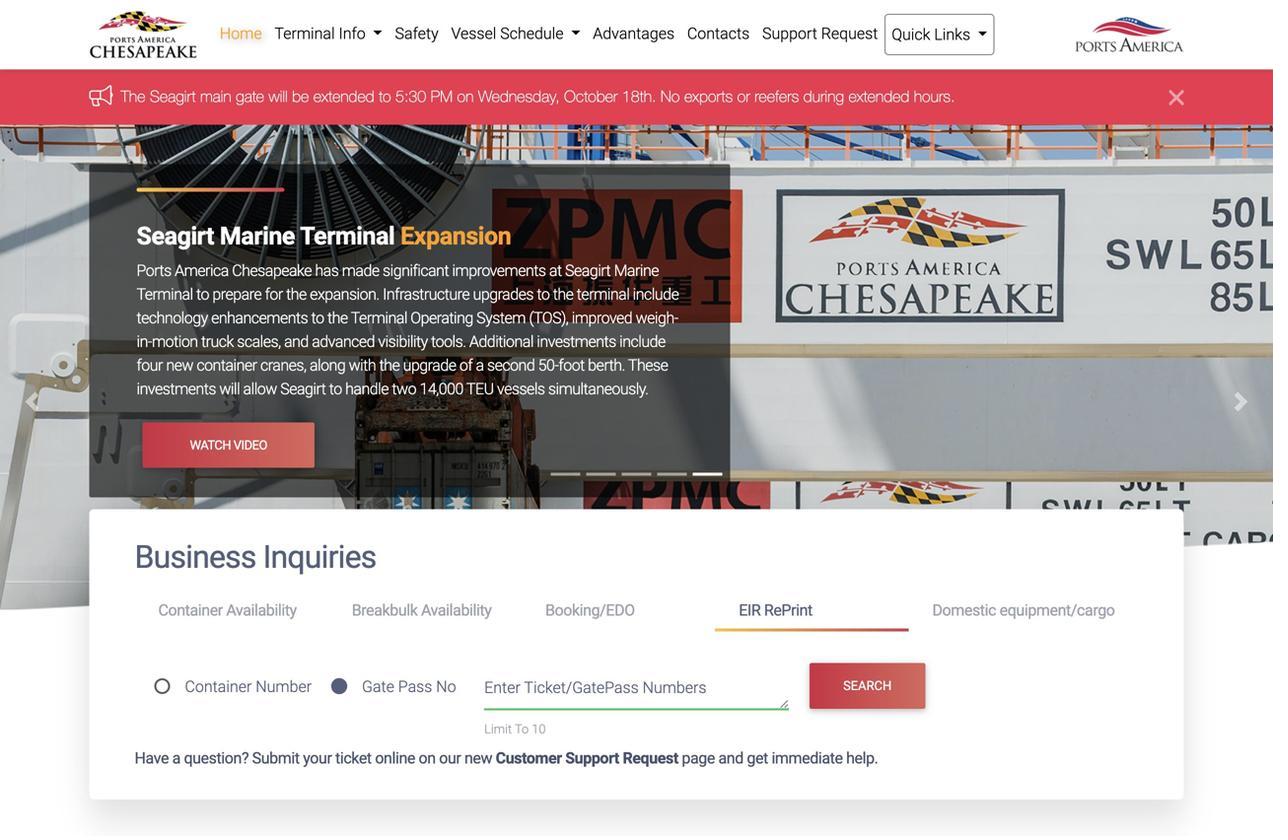 Task type: describe. For each thing, give the bounding box(es) containing it.
support request link
[[756, 14, 885, 53]]

watch video
[[190, 438, 267, 453]]

container availability
[[158, 601, 297, 620]]

significant
[[383, 261, 449, 280]]

quick links
[[892, 25, 975, 44]]

the seagirt main gate will be extended to 5:30 pm on wednesday, october 18th.  no exports or reefers during extended hours. alert
[[0, 69, 1273, 125]]

no inside the seagirt main gate will be extended to 5:30 pm on wednesday, october 18th.  no exports or reefers during extended hours. alert
[[661, 87, 680, 105]]

made
[[342, 261, 379, 280]]

will inside alert
[[269, 87, 288, 105]]

info
[[339, 24, 366, 43]]

marine inside ports america chesapeake has made significant improvements at seagirt marine terminal to                          prepare for the expansion. infrastructure upgrades to the terminal include technology                          enhancements to the terminal operating system (tos), improved weigh- in-motion truck scales,                          and advanced visibility tools. additional investments include four new container cranes,                          along with the upgrade of a second 50-foot berth. these investments will allow seagirt                          to handle two 14,000 teu vessels simultaneously.
[[614, 261, 659, 280]]

expansion.
[[310, 285, 379, 304]]

container for container availability
[[158, 601, 223, 620]]

ticket/gatepass
[[524, 679, 639, 697]]

inquiries
[[263, 539, 376, 576]]

teu
[[467, 380, 494, 398]]

eir reprint link
[[715, 593, 909, 632]]

online
[[375, 749, 415, 768]]

these
[[628, 356, 668, 375]]

eir
[[739, 601, 761, 620]]

contacts
[[687, 24, 750, 43]]

the seagirt main gate will be extended to 5:30 pm on wednesday, october 18th.  no exports or reefers during extended hours. link
[[121, 87, 955, 105]]

customer support request link
[[496, 749, 679, 768]]

domestic equipment/cargo link
[[909, 593, 1139, 629]]

watch
[[190, 438, 231, 453]]

get
[[747, 749, 768, 768]]

the seagirt main gate will be extended to 5:30 pm on wednesday, october 18th.  no exports or reefers during extended hours.
[[121, 87, 955, 105]]

america
[[175, 261, 229, 280]]

improvements
[[452, 261, 546, 280]]

berth.
[[588, 356, 625, 375]]

container number
[[185, 677, 312, 696]]

business inquiries
[[135, 539, 376, 576]]

in-
[[137, 332, 152, 351]]

0 horizontal spatial no
[[436, 677, 456, 696]]

cranes,
[[260, 356, 306, 375]]

0 vertical spatial include
[[633, 285, 679, 304]]

expansion
[[401, 222, 511, 250]]

infrastructure
[[383, 285, 470, 304]]

on inside alert
[[457, 87, 474, 105]]

close image
[[1169, 85, 1184, 109]]

limit to 10
[[485, 722, 546, 737]]

main
[[200, 87, 231, 105]]

seagirt inside the seagirt main gate will be extended to 5:30 pm on wednesday, october 18th.  no exports or reefers during extended hours. alert
[[150, 87, 196, 105]]

wednesday,
[[478, 87, 560, 105]]

technology
[[137, 309, 208, 327]]

search button
[[810, 663, 926, 709]]

a inside ports america chesapeake has made significant improvements at seagirt marine terminal to                          prepare for the expansion. infrastructure upgrades to the terminal include technology                          enhancements to the terminal operating system (tos), improved weigh- in-motion truck scales,                          and advanced visibility tools. additional investments include four new container cranes,                          along with the upgrade of a second 50-foot berth. these investments will allow seagirt                          to handle two 14,000 teu vessels simultaneously.
[[476, 356, 484, 375]]

to up advanced at the top of page
[[311, 309, 324, 327]]

0 horizontal spatial a
[[172, 749, 180, 768]]

1 vertical spatial request
[[623, 749, 679, 768]]

at
[[549, 261, 562, 280]]

or
[[738, 87, 750, 105]]

safety
[[395, 24, 439, 43]]

availability for breakbulk availability
[[421, 601, 492, 620]]

search
[[843, 679, 892, 694]]

have a question? submit your ticket online on our new customer support request page and get immediate help.
[[135, 749, 878, 768]]

be
[[292, 87, 309, 105]]

will inside ports america chesapeake has made significant improvements at seagirt marine terminal to                          prepare for the expansion. infrastructure upgrades to the terminal include technology                          enhancements to the terminal operating system (tos), improved weigh- in-motion truck scales,                          and advanced visibility tools. additional investments include four new container cranes,                          along with the upgrade of a second 50-foot berth. these investments will allow seagirt                          to handle two 14,000 teu vessels simultaneously.
[[219, 380, 240, 398]]

the
[[121, 87, 145, 105]]

page
[[682, 749, 715, 768]]

advantages link
[[587, 14, 681, 53]]

gate pass no
[[362, 677, 456, 696]]

vessel schedule link
[[445, 14, 587, 53]]

contacts link
[[681, 14, 756, 53]]

operating
[[411, 309, 473, 327]]

and inside ports america chesapeake has made significant improvements at seagirt marine terminal to                          prepare for the expansion. infrastructure upgrades to the terminal include technology                          enhancements to the terminal operating system (tos), improved weigh- in-motion truck scales,                          and advanced visibility tools. additional investments include four new container cranes,                          along with the upgrade of a second 50-foot berth. these investments will allow seagirt                          to handle two 14,000 teu vessels simultaneously.
[[284, 332, 309, 351]]

links
[[935, 25, 971, 44]]

breakbulk
[[352, 601, 418, 620]]

the right the with
[[379, 356, 400, 375]]

bullhorn image
[[89, 85, 121, 106]]

for
[[265, 285, 283, 304]]

expansion image
[[0, 125, 1273, 674]]

home link
[[214, 14, 268, 53]]

support request
[[763, 24, 878, 43]]

pm
[[431, 87, 453, 105]]

advantages
[[593, 24, 675, 43]]

new inside ports america chesapeake has made significant improvements at seagirt marine terminal to                          prepare for the expansion. infrastructure upgrades to the terminal include technology                          enhancements to the terminal operating system (tos), improved weigh- in-motion truck scales,                          and advanced visibility tools. additional investments include four new container cranes,                          along with the upgrade of a second 50-foot berth. these investments will allow seagirt                          to handle two 14,000 teu vessels simultaneously.
[[166, 356, 193, 375]]

vessel
[[451, 24, 497, 43]]

reprint
[[764, 601, 813, 620]]

equipment/cargo
[[1000, 601, 1115, 620]]

terminal left "info"
[[275, 24, 335, 43]]

50-
[[538, 356, 559, 375]]

simultaneously.
[[548, 380, 649, 398]]

your
[[303, 749, 332, 768]]

second
[[487, 356, 535, 375]]

handle
[[345, 380, 389, 398]]

weigh-
[[636, 309, 678, 327]]

5:30
[[396, 87, 426, 105]]

0 vertical spatial investments
[[537, 332, 616, 351]]

container availability link
[[135, 593, 328, 629]]

booking/edo link
[[522, 593, 715, 629]]

four
[[137, 356, 163, 375]]

foot
[[559, 356, 585, 375]]

the right for
[[286, 285, 307, 304]]

have
[[135, 749, 169, 768]]



Task type: vqa. For each thing, say whether or not it's contained in the screenshot.
reefers
yes



Task type: locate. For each thing, give the bounding box(es) containing it.
during
[[804, 87, 844, 105]]

along
[[310, 356, 345, 375]]

availability down business inquiries
[[226, 601, 297, 620]]

extended
[[313, 87, 375, 105], [849, 87, 910, 105]]

0 vertical spatial no
[[661, 87, 680, 105]]

0 vertical spatial support
[[763, 24, 818, 43]]

on left our
[[419, 749, 436, 768]]

availability
[[226, 601, 297, 620], [421, 601, 492, 620]]

booking/edo
[[545, 601, 635, 620]]

visibility
[[378, 332, 428, 351]]

the down at
[[553, 285, 574, 304]]

1 vertical spatial support
[[565, 749, 619, 768]]

limit
[[485, 722, 512, 737]]

include up these on the top of the page
[[620, 332, 666, 351]]

has
[[315, 261, 339, 280]]

0 vertical spatial a
[[476, 356, 484, 375]]

1 horizontal spatial marine
[[614, 261, 659, 280]]

home
[[220, 24, 262, 43]]

1 horizontal spatial and
[[719, 749, 744, 768]]

to down along
[[329, 380, 342, 398]]

pass
[[398, 677, 432, 696]]

customer
[[496, 749, 562, 768]]

0 horizontal spatial availability
[[226, 601, 297, 620]]

0 vertical spatial new
[[166, 356, 193, 375]]

investments down four
[[137, 380, 216, 398]]

1 extended from the left
[[313, 87, 375, 105]]

0 horizontal spatial request
[[623, 749, 679, 768]]

0 vertical spatial and
[[284, 332, 309, 351]]

and
[[284, 332, 309, 351], [719, 749, 744, 768]]

1 vertical spatial container
[[185, 677, 252, 696]]

1 vertical spatial and
[[719, 749, 744, 768]]

on right pm
[[457, 87, 474, 105]]

0 vertical spatial on
[[457, 87, 474, 105]]

watch video link
[[143, 423, 315, 468]]

container for container number
[[185, 677, 252, 696]]

terminal info link
[[268, 14, 389, 53]]

support
[[763, 24, 818, 43], [565, 749, 619, 768]]

will left be
[[269, 87, 288, 105]]

to left "5:30"
[[379, 87, 391, 105]]

with
[[349, 356, 376, 375]]

to down america
[[196, 285, 209, 304]]

hours.
[[914, 87, 955, 105]]

0 horizontal spatial will
[[219, 380, 240, 398]]

ticket
[[335, 749, 372, 768]]

availability right breakbulk
[[421, 601, 492, 620]]

new
[[166, 356, 193, 375], [465, 749, 492, 768]]

18th.
[[622, 87, 656, 105]]

schedule
[[500, 24, 564, 43]]

1 horizontal spatial request
[[821, 24, 878, 43]]

chesapeake
[[232, 261, 312, 280]]

investments
[[537, 332, 616, 351], [137, 380, 216, 398]]

two
[[392, 380, 416, 398]]

enhancements
[[211, 309, 308, 327]]

0 vertical spatial will
[[269, 87, 288, 105]]

0 horizontal spatial investments
[[137, 380, 216, 398]]

truck
[[201, 332, 234, 351]]

10
[[532, 722, 546, 737]]

additional
[[469, 332, 534, 351]]

1 vertical spatial a
[[172, 749, 180, 768]]

1 vertical spatial on
[[419, 749, 436, 768]]

1 vertical spatial include
[[620, 332, 666, 351]]

investments up foot
[[537, 332, 616, 351]]

seagirt right the the on the top of the page
[[150, 87, 196, 105]]

2 availability from the left
[[421, 601, 492, 620]]

0 horizontal spatial new
[[166, 356, 193, 375]]

0 horizontal spatial marine
[[220, 222, 295, 250]]

1 horizontal spatial extended
[[849, 87, 910, 105]]

terminal up visibility
[[351, 309, 407, 327]]

will
[[269, 87, 288, 105], [219, 380, 240, 398]]

include up weigh-
[[633, 285, 679, 304]]

0 vertical spatial request
[[821, 24, 878, 43]]

numbers
[[643, 679, 707, 697]]

1 vertical spatial will
[[219, 380, 240, 398]]

a
[[476, 356, 484, 375], [172, 749, 180, 768]]

availability inside "container availability" link
[[226, 601, 297, 620]]

to
[[379, 87, 391, 105], [196, 285, 209, 304], [537, 285, 550, 304], [311, 309, 324, 327], [329, 380, 342, 398]]

support up reefers
[[763, 24, 818, 43]]

vessel schedule
[[451, 24, 568, 43]]

submit
[[252, 749, 300, 768]]

0 horizontal spatial and
[[284, 332, 309, 351]]

request left page
[[623, 749, 679, 768]]

breakbulk availability
[[352, 601, 492, 620]]

1 vertical spatial investments
[[137, 380, 216, 398]]

and left get
[[719, 749, 744, 768]]

extended right be
[[313, 87, 375, 105]]

our
[[439, 749, 461, 768]]

container
[[197, 356, 257, 375]]

scales,
[[237, 332, 281, 351]]

new right our
[[465, 749, 492, 768]]

seagirt
[[150, 87, 196, 105], [137, 222, 214, 250], [565, 261, 611, 280], [280, 380, 326, 398]]

seagirt up terminal
[[565, 261, 611, 280]]

october
[[564, 87, 618, 105]]

to
[[515, 722, 529, 737]]

to up (tos),
[[537, 285, 550, 304]]

terminal
[[577, 285, 630, 304]]

breakbulk availability link
[[328, 593, 522, 629]]

terminal up technology
[[137, 285, 193, 304]]

gate
[[236, 87, 264, 105]]

a right have
[[172, 749, 180, 768]]

video
[[234, 438, 267, 453]]

1 vertical spatial new
[[465, 749, 492, 768]]

container
[[158, 601, 223, 620], [185, 677, 252, 696]]

no right 18th.
[[661, 87, 680, 105]]

Enter Ticket/GatePass Numbers text field
[[485, 676, 789, 710]]

immediate
[[772, 749, 843, 768]]

0 horizontal spatial extended
[[313, 87, 375, 105]]

quick
[[892, 25, 931, 44]]

(tos),
[[529, 309, 569, 327]]

container down business
[[158, 601, 223, 620]]

marine up terminal
[[614, 261, 659, 280]]

1 horizontal spatial investments
[[537, 332, 616, 351]]

and up cranes, on the left top
[[284, 332, 309, 351]]

support right 'customer'
[[565, 749, 619, 768]]

1 horizontal spatial will
[[269, 87, 288, 105]]

1 horizontal spatial no
[[661, 87, 680, 105]]

will down 'container' in the left top of the page
[[219, 380, 240, 398]]

the up advanced at the top of page
[[327, 309, 348, 327]]

1 horizontal spatial a
[[476, 356, 484, 375]]

request
[[821, 24, 878, 43], [623, 749, 679, 768]]

0 vertical spatial marine
[[220, 222, 295, 250]]

terminal
[[275, 24, 335, 43], [300, 222, 395, 250], [137, 285, 193, 304], [351, 309, 407, 327]]

a right of
[[476, 356, 484, 375]]

the
[[286, 285, 307, 304], [553, 285, 574, 304], [327, 309, 348, 327], [379, 356, 400, 375]]

1 horizontal spatial on
[[457, 87, 474, 105]]

business
[[135, 539, 256, 576]]

1 vertical spatial no
[[436, 677, 456, 696]]

availability inside breakbulk availability link
[[421, 601, 492, 620]]

advanced
[[312, 332, 375, 351]]

container left 'number'
[[185, 677, 252, 696]]

on
[[457, 87, 474, 105], [419, 749, 436, 768]]

upgrades
[[473, 285, 534, 304]]

request left quick
[[821, 24, 878, 43]]

new down motion
[[166, 356, 193, 375]]

0 vertical spatial container
[[158, 601, 223, 620]]

of
[[460, 356, 473, 375]]

availability for container availability
[[226, 601, 297, 620]]

seagirt up the ports
[[137, 222, 214, 250]]

1 availability from the left
[[226, 601, 297, 620]]

allow
[[243, 380, 277, 398]]

2 extended from the left
[[849, 87, 910, 105]]

domestic
[[933, 601, 996, 620]]

terminal up "made"
[[300, 222, 395, 250]]

gate
[[362, 677, 394, 696]]

question?
[[184, 749, 249, 768]]

prepare
[[212, 285, 262, 304]]

to inside the seagirt main gate will be extended to 5:30 pm on wednesday, october 18th.  no exports or reefers during extended hours. alert
[[379, 87, 391, 105]]

1 horizontal spatial support
[[763, 24, 818, 43]]

1 vertical spatial marine
[[614, 261, 659, 280]]

14,000
[[420, 380, 463, 398]]

no right "pass"
[[436, 677, 456, 696]]

0 horizontal spatial support
[[565, 749, 619, 768]]

1 horizontal spatial availability
[[421, 601, 492, 620]]

1 horizontal spatial new
[[465, 749, 492, 768]]

0 horizontal spatial on
[[419, 749, 436, 768]]

no
[[661, 87, 680, 105], [436, 677, 456, 696]]

marine up chesapeake
[[220, 222, 295, 250]]

motion
[[152, 332, 198, 351]]

exports
[[684, 87, 733, 105]]

enter ticket/gatepass numbers
[[485, 679, 707, 697]]

ports
[[137, 261, 171, 280]]

system
[[477, 309, 526, 327]]

tools.
[[431, 332, 466, 351]]

seagirt down cranes, on the left top
[[280, 380, 326, 398]]

quick links link
[[885, 14, 995, 55]]

extended right "during"
[[849, 87, 910, 105]]



